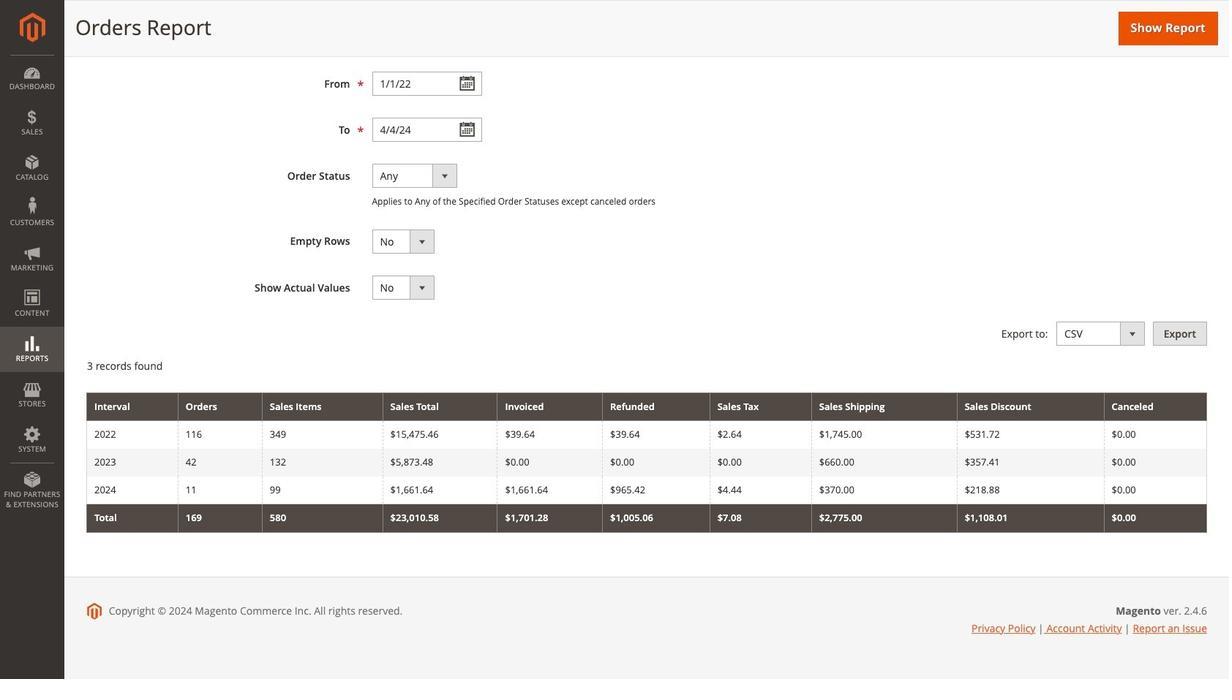 Task type: locate. For each thing, give the bounding box(es) containing it.
None text field
[[372, 72, 482, 96]]

None text field
[[372, 118, 482, 142]]

magento admin panel image
[[19, 12, 45, 42]]

menu bar
[[0, 55, 64, 518]]



Task type: vqa. For each thing, say whether or not it's contained in the screenshot.
From "text box"
no



